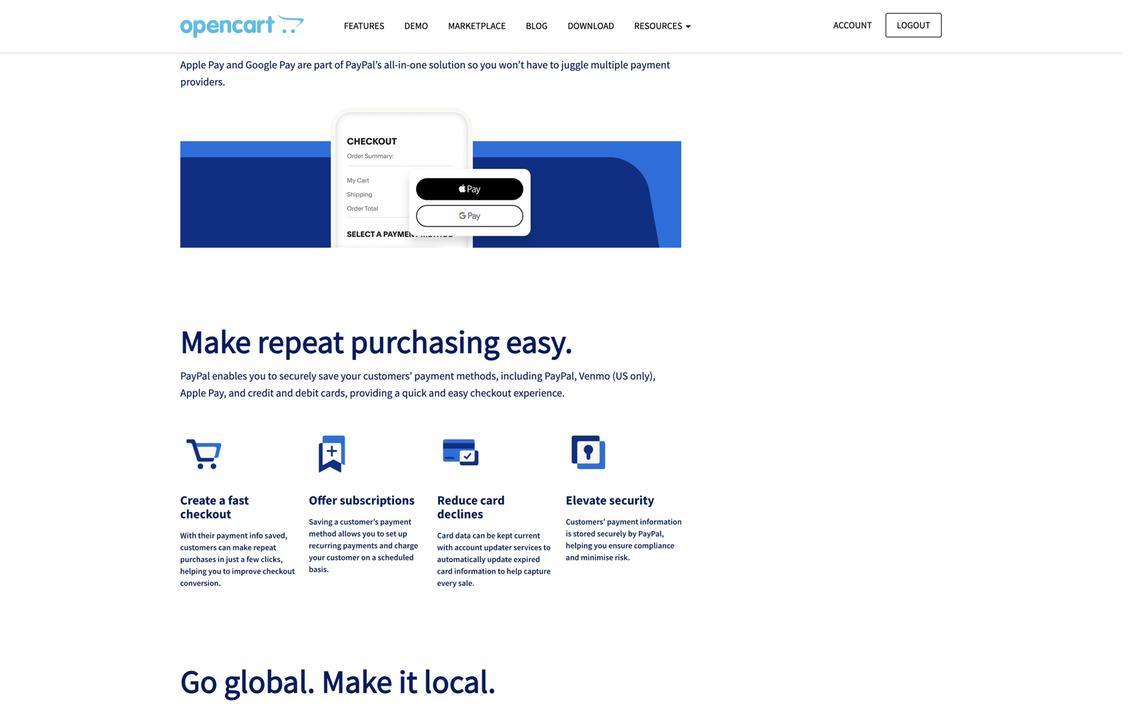 Task type: describe. For each thing, give the bounding box(es) containing it.
multiple
[[591, 58, 629, 71]]

only),
[[631, 369, 656, 383]]

blog link
[[516, 14, 558, 38]]

venmo
[[579, 369, 611, 383]]

pay.
[[573, 10, 628, 50]]

experience.
[[514, 387, 565, 400]]

and up solution
[[414, 10, 466, 50]]

including
[[501, 369, 543, 383]]

pay,
[[208, 387, 227, 400]]

quick
[[402, 387, 427, 400]]

make
[[180, 322, 251, 362]]

and down enables at the left bottom of the page
[[229, 387, 246, 400]]

customers'
[[363, 369, 412, 383]]

marketplace link
[[438, 14, 516, 38]]

download
[[568, 20, 615, 32]]

resources link
[[625, 14, 701, 38]]

have
[[527, 58, 548, 71]]

payment inside apple pay and google pay are part of paypal's all-in-one solution so you won't have to juggle multiple payment providers.
[[631, 58, 671, 71]]

to inside apple pay and google pay are part of paypal's all-in-one solution so you won't have to juggle multiple payment providers.
[[550, 58, 559, 71]]

securely
[[279, 369, 317, 383]]

resources
[[635, 20, 685, 32]]

one
[[410, 58, 427, 71]]

enables
[[212, 369, 247, 383]]

accept apple pay and google pay.
[[180, 10, 628, 50]]

google inside apple pay and google pay are part of paypal's all-in-one solution so you won't have to juggle multiple payment providers.
[[246, 58, 277, 71]]

features
[[344, 20, 385, 32]]

to inside paypal enables you to securely save your customers' payment methods, including paypal, venmo (us only), apple pay, and credit and debit cards, providing a quick and easy checkout experience.
[[268, 369, 277, 383]]

download link
[[558, 14, 625, 38]]

easy.
[[506, 322, 573, 362]]

2 horizontal spatial pay
[[360, 10, 408, 50]]

0 vertical spatial apple
[[276, 10, 353, 50]]

of
[[335, 58, 344, 71]]

purchasing
[[351, 322, 500, 362]]

blog
[[526, 20, 548, 32]]

paypal's
[[346, 58, 382, 71]]

part
[[314, 58, 333, 71]]



Task type: vqa. For each thing, say whether or not it's contained in the screenshot.
is
no



Task type: locate. For each thing, give the bounding box(es) containing it.
1 vertical spatial to
[[268, 369, 277, 383]]

google up the won't on the left
[[472, 10, 567, 50]]

2 vertical spatial apple
[[180, 387, 206, 400]]

credit
[[248, 387, 274, 400]]

1 vertical spatial you
[[249, 369, 266, 383]]

opencart - paypal checkout integration image
[[180, 14, 304, 38]]

you inside apple pay and google pay are part of paypal's all-in-one solution so you won't have to juggle multiple payment providers.
[[480, 58, 497, 71]]

and left easy
[[429, 387, 446, 400]]

1 vertical spatial payment
[[415, 369, 454, 383]]

apple pay and google pay are part of paypal's all-in-one solution so you won't have to juggle multiple payment providers.
[[180, 58, 671, 89]]

apple up providers.
[[180, 58, 206, 71]]

won't
[[499, 58, 524, 71]]

google down opencart - paypal checkout integration image at the left
[[246, 58, 277, 71]]

payment up the quick
[[415, 369, 454, 383]]

all-
[[384, 58, 398, 71]]

1 horizontal spatial google
[[472, 10, 567, 50]]

to up credit
[[268, 369, 277, 383]]

solution
[[429, 58, 466, 71]]

you right so
[[480, 58, 497, 71]]

a
[[395, 387, 400, 400]]

your
[[341, 369, 361, 383]]

in-
[[398, 58, 410, 71]]

make repeat purchasing easy.
[[180, 322, 573, 362]]

juggle
[[562, 58, 589, 71]]

apple
[[276, 10, 353, 50], [180, 58, 206, 71], [180, 387, 206, 400]]

google
[[472, 10, 567, 50], [246, 58, 277, 71]]

pay
[[360, 10, 408, 50], [208, 58, 224, 71], [279, 58, 295, 71]]

and
[[414, 10, 466, 50], [226, 58, 244, 71], [229, 387, 246, 400], [276, 387, 293, 400], [429, 387, 446, 400]]

and down securely
[[276, 387, 293, 400]]

paypal
[[180, 369, 210, 383]]

marketplace
[[448, 20, 506, 32]]

so
[[468, 58, 478, 71]]

1 horizontal spatial to
[[550, 58, 559, 71]]

0 horizontal spatial you
[[249, 369, 266, 383]]

logout link
[[886, 13, 942, 37]]

0 vertical spatial to
[[550, 58, 559, 71]]

demo
[[405, 20, 428, 32]]

you up credit
[[249, 369, 266, 383]]

1 vertical spatial apple
[[180, 58, 206, 71]]

checkout
[[470, 387, 512, 400]]

easy
[[448, 387, 468, 400]]

1 horizontal spatial payment
[[631, 58, 671, 71]]

payment inside paypal enables you to securely save your customers' payment methods, including paypal, venmo (us only), apple pay, and credit and debit cards, providing a quick and easy checkout experience.
[[415, 369, 454, 383]]

and down "accept"
[[226, 58, 244, 71]]

are
[[298, 58, 312, 71]]

cards,
[[321, 387, 348, 400]]

and inside apple pay and google pay are part of paypal's all-in-one solution so you won't have to juggle multiple payment providers.
[[226, 58, 244, 71]]

0 vertical spatial google
[[472, 10, 567, 50]]

you
[[480, 58, 497, 71], [249, 369, 266, 383]]

save
[[319, 369, 339, 383]]

methods,
[[457, 369, 499, 383]]

1 vertical spatial google
[[246, 58, 277, 71]]

apple down paypal
[[180, 387, 206, 400]]

0 horizontal spatial pay
[[208, 58, 224, 71]]

to
[[550, 58, 559, 71], [268, 369, 277, 383]]

account
[[834, 19, 872, 31]]

features link
[[334, 14, 395, 38]]

0 vertical spatial payment
[[631, 58, 671, 71]]

1 horizontal spatial pay
[[279, 58, 295, 71]]

0 horizontal spatial to
[[268, 369, 277, 383]]

0 horizontal spatial payment
[[415, 369, 454, 383]]

to right "have"
[[550, 58, 559, 71]]

paypal enables you to securely save your customers' payment methods, including paypal, venmo (us only), apple pay, and credit and debit cards, providing a quick and easy checkout experience.
[[180, 369, 656, 400]]

demo link
[[395, 14, 438, 38]]

0 vertical spatial you
[[480, 58, 497, 71]]

account link
[[823, 13, 884, 37]]

providing
[[350, 387, 393, 400]]

payment down 'resources'
[[631, 58, 671, 71]]

payment
[[631, 58, 671, 71], [415, 369, 454, 383]]

logout
[[897, 19, 931, 31]]

1 horizontal spatial you
[[480, 58, 497, 71]]

providers.
[[180, 75, 225, 89]]

paypal,
[[545, 369, 577, 383]]

0 horizontal spatial google
[[246, 58, 277, 71]]

debit
[[295, 387, 319, 400]]

(us
[[613, 369, 628, 383]]

repeat
[[258, 322, 344, 362]]

you inside paypal enables you to securely save your customers' payment methods, including paypal, venmo (us only), apple pay, and credit and debit cards, providing a quick and easy checkout experience.
[[249, 369, 266, 383]]

apple up part
[[276, 10, 353, 50]]

apple inside apple pay and google pay are part of paypal's all-in-one solution so you won't have to juggle multiple payment providers.
[[180, 58, 206, 71]]

accept
[[180, 10, 270, 50]]

apple inside paypal enables you to securely save your customers' payment methods, including paypal, venmo (us only), apple pay, and credit and debit cards, providing a quick and easy checkout experience.
[[180, 387, 206, 400]]



